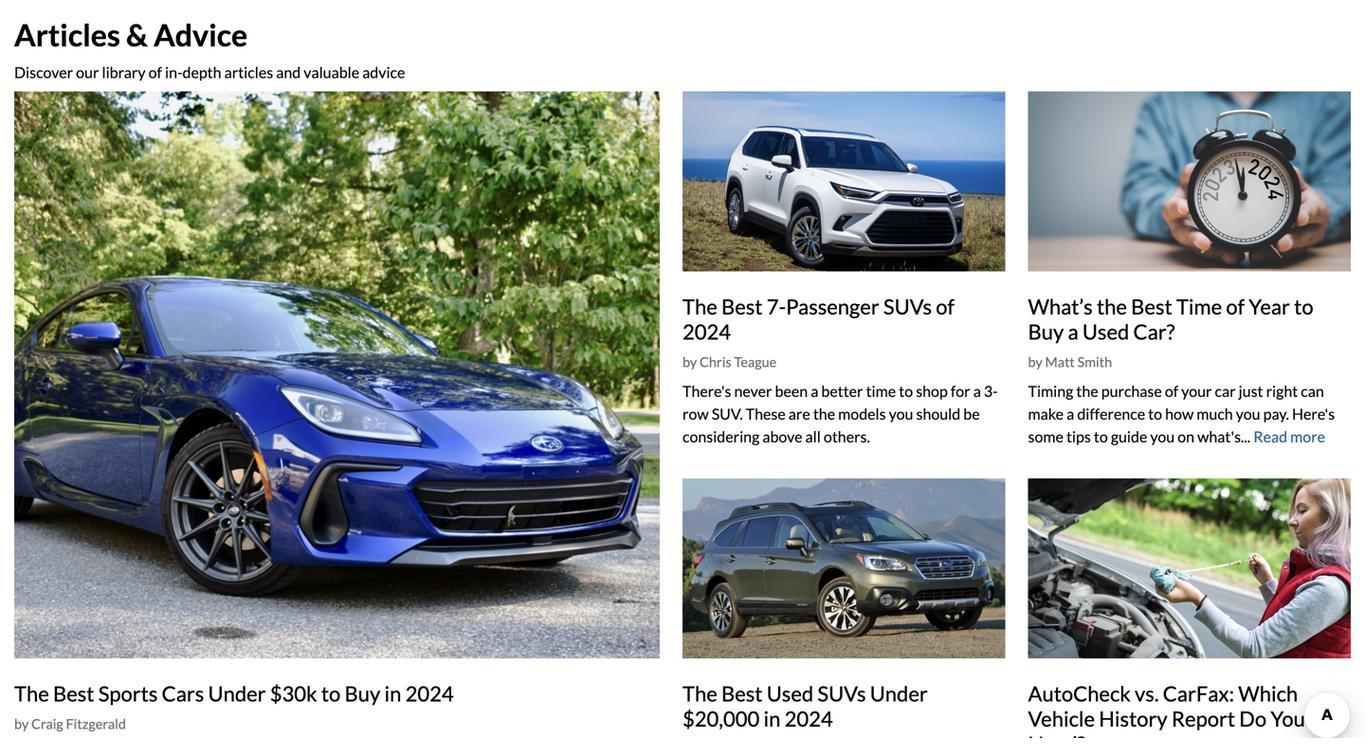 Task type: locate. For each thing, give the bounding box(es) containing it.
1 horizontal spatial by
[[683, 354, 697, 370]]

how
[[1166, 405, 1194, 423]]

$30k
[[270, 682, 317, 707]]

autocheck vs. carfax: which vehicle history report do you need? link
[[1029, 682, 1306, 739]]

your
[[1182, 382, 1213, 401]]

the right are
[[814, 405, 836, 423]]

1 vertical spatial the
[[1077, 382, 1099, 401]]

best up $20,000
[[722, 682, 763, 707]]

right
[[1267, 382, 1299, 401]]

timing
[[1029, 382, 1074, 401]]

0 horizontal spatial you
[[889, 405, 914, 423]]

our
[[76, 63, 99, 81]]

the inside what's the best time of year to buy a used car?
[[1097, 295, 1128, 319]]

a inside timing the purchase of your car just right can make a difference to how much you pay. here's some tips to guide you on what's...
[[1067, 405, 1075, 423]]

history
[[1100, 707, 1168, 732]]

of inside the best 7-passenger suvs of 2024
[[936, 295, 955, 319]]

fitzgerald
[[66, 717, 126, 733]]

best inside the best used suvs under $20,000 in 2024
[[722, 682, 763, 707]]

1 horizontal spatial used
[[1083, 320, 1130, 344]]

under
[[208, 682, 266, 707], [870, 682, 928, 707]]

0 horizontal spatial suvs
[[818, 682, 866, 707]]

the best sports cars under $30k to buy in 2024 image
[[14, 91, 660, 659]]

to right year
[[1295, 295, 1314, 319]]

used inside what's the best time of year to buy a used car?
[[1083, 320, 1130, 344]]

need?
[[1029, 732, 1086, 739]]

depth
[[183, 63, 222, 81]]

what's the best time of year to buy a used car? link
[[1029, 295, 1314, 344]]

in inside the best used suvs under $20,000 in 2024
[[764, 707, 781, 732]]

the inside the best used suvs under $20,000 in 2024
[[683, 682, 718, 707]]

by for the best sports cars under $30k to buy in 2024
[[14, 717, 29, 733]]

best for the best used suvs under $20,000 in 2024
[[722, 682, 763, 707]]

to inside there's never been a better time to shop for a 3- row suv. these are the models you should be considering above all others.
[[899, 382, 914, 401]]

1 vertical spatial suvs
[[818, 682, 866, 707]]

of inside what's the best time of year to buy a used car?
[[1227, 295, 1245, 319]]

tips
[[1067, 428, 1092, 446]]

you down 'just'
[[1237, 405, 1261, 423]]

better
[[822, 382, 864, 401]]

guide
[[1111, 428, 1148, 446]]

others.
[[824, 428, 871, 446]]

there's
[[683, 382, 732, 401]]

0 horizontal spatial buy
[[345, 682, 381, 707]]

best left 7-
[[722, 295, 763, 319]]

used
[[1083, 320, 1130, 344], [767, 682, 814, 707]]

articles
[[224, 63, 273, 81]]

been
[[775, 382, 808, 401]]

0 horizontal spatial by
[[14, 717, 29, 733]]

the
[[1097, 295, 1128, 319], [1077, 382, 1099, 401], [814, 405, 836, 423]]

in
[[385, 682, 402, 707], [764, 707, 781, 732]]

what's the best time of year to buy a used car? image
[[1029, 91, 1352, 272]]

of
[[149, 63, 162, 81], [936, 295, 955, 319], [1227, 295, 1245, 319], [1166, 382, 1179, 401]]

by left matt
[[1029, 354, 1043, 370]]

a
[[1068, 320, 1079, 344], [811, 382, 819, 401], [974, 382, 982, 401], [1067, 405, 1075, 423]]

considering
[[683, 428, 760, 446]]

best up car? on the right of page
[[1132, 295, 1173, 319]]

year
[[1249, 295, 1291, 319]]

2 vertical spatial the
[[814, 405, 836, 423]]

0 vertical spatial used
[[1083, 320, 1130, 344]]

do
[[1240, 707, 1267, 732]]

0 horizontal spatial in
[[385, 682, 402, 707]]

for
[[951, 382, 971, 401]]

to inside what's the best time of year to buy a used car?
[[1295, 295, 1314, 319]]

used inside the best used suvs under $20,000 in 2024
[[767, 682, 814, 707]]

suvs inside the best used suvs under $20,000 in 2024
[[818, 682, 866, 707]]

buy for a
[[1029, 320, 1064, 344]]

row
[[683, 405, 709, 423]]

1 vertical spatial used
[[767, 682, 814, 707]]

the inside timing the purchase of your car just right can make a difference to how much you pay. here's some tips to guide you on what's...
[[1077, 382, 1099, 401]]

cars
[[162, 682, 204, 707]]

0 vertical spatial buy
[[1029, 320, 1064, 344]]

buy for in
[[345, 682, 381, 707]]

matt
[[1046, 354, 1075, 370]]

1 horizontal spatial under
[[870, 682, 928, 707]]

vs.
[[1135, 682, 1160, 707]]

suvs
[[884, 295, 932, 319], [818, 682, 866, 707]]

and
[[276, 63, 301, 81]]

1 vertical spatial buy
[[345, 682, 381, 707]]

buy down "what's"
[[1029, 320, 1064, 344]]

of inside timing the purchase of your car just right can make a difference to how much you pay. here's some tips to guide you on what's...
[[1166, 382, 1179, 401]]

the right "what's"
[[1097, 295, 1128, 319]]

0 horizontal spatial used
[[767, 682, 814, 707]]

to right $30k on the bottom
[[321, 682, 341, 707]]

1 horizontal spatial in
[[764, 707, 781, 732]]

what's the best time of year to buy a used car?
[[1029, 295, 1314, 344]]

a inside what's the best time of year to buy a used car?
[[1068, 320, 1079, 344]]

by left chris
[[683, 354, 697, 370]]

a down "what's"
[[1068, 320, 1079, 344]]

to right time
[[899, 382, 914, 401]]

carfax:
[[1164, 682, 1235, 707]]

vehicle
[[1029, 707, 1096, 732]]

you down time
[[889, 405, 914, 423]]

a left 3-
[[974, 382, 982, 401]]

of up how
[[1166, 382, 1179, 401]]

2 horizontal spatial by
[[1029, 354, 1043, 370]]

purchase
[[1102, 382, 1163, 401]]

by matt smith
[[1029, 354, 1113, 370]]

by
[[683, 354, 697, 370], [1029, 354, 1043, 370], [14, 717, 29, 733]]

the inside there's never been a better time to shop for a 3- row suv. these are the models you should be considering above all others.
[[814, 405, 836, 423]]

by left craig
[[14, 717, 29, 733]]

all
[[806, 428, 821, 446]]

smith
[[1078, 354, 1113, 370]]

1 horizontal spatial buy
[[1029, 320, 1064, 344]]

in-
[[165, 63, 183, 81]]

buy
[[1029, 320, 1064, 344], [345, 682, 381, 707]]

2 horizontal spatial you
[[1237, 405, 1261, 423]]

on
[[1178, 428, 1195, 446]]

2024
[[683, 320, 731, 344], [406, 682, 454, 707], [785, 707, 833, 732]]

the best used suvs under $20,000 in 2024 image
[[683, 479, 1006, 659]]

chris
[[700, 354, 732, 370]]

you
[[889, 405, 914, 423], [1237, 405, 1261, 423], [1151, 428, 1175, 446]]

best
[[722, 295, 763, 319], [1132, 295, 1173, 319], [53, 682, 94, 707], [722, 682, 763, 707]]

never
[[735, 382, 772, 401]]

1 under from the left
[[208, 682, 266, 707]]

the up $20,000
[[683, 682, 718, 707]]

to for what's the best time of year to buy a used car?
[[1295, 295, 1314, 319]]

by craig fitzgerald
[[14, 717, 126, 733]]

of left year
[[1227, 295, 1245, 319]]

0 horizontal spatial under
[[208, 682, 266, 707]]

a up tips
[[1067, 405, 1075, 423]]

you left on
[[1151, 428, 1175, 446]]

0 vertical spatial suvs
[[884, 295, 932, 319]]

under inside the best used suvs under $20,000 in 2024
[[870, 682, 928, 707]]

the up craig
[[14, 682, 49, 707]]

suvs inside the best 7-passenger suvs of 2024
[[884, 295, 932, 319]]

the up chris
[[683, 295, 718, 319]]

buy right $30k on the bottom
[[345, 682, 381, 707]]

to for the best sports cars under $30k to buy in 2024
[[321, 682, 341, 707]]

to
[[1295, 295, 1314, 319], [899, 382, 914, 401], [1149, 405, 1163, 423], [1094, 428, 1109, 446], [321, 682, 341, 707]]

buy inside what's the best time of year to buy a used car?
[[1029, 320, 1064, 344]]

1 horizontal spatial suvs
[[884, 295, 932, 319]]

best inside the best 7-passenger suvs of 2024
[[722, 295, 763, 319]]

to right tips
[[1094, 428, 1109, 446]]

the inside the best 7-passenger suvs of 2024
[[683, 295, 718, 319]]

the down smith
[[1077, 382, 1099, 401]]

2 horizontal spatial 2024
[[785, 707, 833, 732]]

the for the best 7-passenger suvs of 2024
[[683, 295, 718, 319]]

craig
[[31, 717, 63, 733]]

0 vertical spatial the
[[1097, 295, 1128, 319]]

1 horizontal spatial 2024
[[683, 320, 731, 344]]

2 under from the left
[[870, 682, 928, 707]]

car
[[1216, 382, 1236, 401]]

of up shop
[[936, 295, 955, 319]]

some
[[1029, 428, 1064, 446]]

0 horizontal spatial 2024
[[406, 682, 454, 707]]

best up by craig fitzgerald
[[53, 682, 94, 707]]



Task type: describe. For each thing, give the bounding box(es) containing it.
best inside what's the best time of year to buy a used car?
[[1132, 295, 1173, 319]]

read
[[1254, 428, 1288, 446]]

library
[[102, 63, 146, 81]]

time
[[1177, 295, 1223, 319]]

models
[[839, 405, 886, 423]]

time
[[867, 382, 896, 401]]

under for suvs
[[870, 682, 928, 707]]

under for cars
[[208, 682, 266, 707]]

a right been
[[811, 382, 819, 401]]

pay.
[[1264, 405, 1290, 423]]

the for what's
[[1097, 295, 1128, 319]]

which
[[1239, 682, 1299, 707]]

should
[[917, 405, 961, 423]]

autocheck vs. carfax: which vehicle history report do you need?
[[1029, 682, 1306, 739]]

difference
[[1078, 405, 1146, 423]]

are
[[789, 405, 811, 423]]

discover our library of in-depth articles and valuable advice
[[14, 63, 405, 81]]

the for timing
[[1077, 382, 1099, 401]]

the best 7-passenger suvs of 2024 link
[[683, 295, 955, 344]]

there's never been a better time to shop for a 3- row suv. these are the models you should be considering above all others.
[[683, 382, 998, 446]]

just
[[1239, 382, 1264, 401]]

the best 7-passenger suvs of 2024 image
[[683, 91, 1006, 272]]

best for the best 7-passenger suvs of 2024
[[722, 295, 763, 319]]

7-
[[767, 295, 786, 319]]

report
[[1172, 707, 1236, 732]]

these
[[746, 405, 786, 423]]

articles
[[14, 17, 120, 53]]

best for the best sports cars under $30k to buy in 2024
[[53, 682, 94, 707]]

be
[[964, 405, 980, 423]]

by for the best 7-passenger suvs of 2024
[[683, 354, 697, 370]]

2024 inside the best 7-passenger suvs of 2024
[[683, 320, 731, 344]]

by chris teague
[[683, 354, 777, 370]]

articles & advice
[[14, 17, 248, 53]]

the for the best used suvs under $20,000 in 2024
[[683, 682, 718, 707]]

the best sports cars under $30k to buy in 2024 link
[[14, 682, 454, 707]]

autocheck
[[1029, 682, 1131, 707]]

to left how
[[1149, 405, 1163, 423]]

here's
[[1293, 405, 1336, 423]]

shop
[[916, 382, 948, 401]]

read more link
[[1254, 428, 1326, 446]]

3-
[[984, 382, 998, 401]]

more
[[1291, 428, 1326, 446]]

much
[[1197, 405, 1234, 423]]

suv.
[[712, 405, 743, 423]]

1 horizontal spatial you
[[1151, 428, 1175, 446]]

timing the purchase of your car just right can make a difference to how much you pay. here's some tips to guide you on what's...
[[1029, 382, 1336, 446]]

passenger
[[786, 295, 880, 319]]

advice
[[154, 17, 248, 53]]

advice
[[363, 63, 405, 81]]

read more
[[1254, 428, 1326, 446]]

the for the best sports cars under $30k to buy in 2024
[[14, 682, 49, 707]]

autocheck vs. carfax: which vehicle history report do you need? image
[[1029, 479, 1352, 659]]

$20,000
[[683, 707, 760, 732]]

the best used suvs under $20,000 in 2024 link
[[683, 682, 928, 732]]

you inside there's never been a better time to shop for a 3- row suv. these are the models you should be considering above all others.
[[889, 405, 914, 423]]

the best 7-passenger suvs of 2024
[[683, 295, 955, 344]]

of left in-
[[149, 63, 162, 81]]

valuable
[[304, 63, 360, 81]]

the best sports cars under $30k to buy in 2024
[[14, 682, 454, 707]]

to for there's never been a better time to shop for a 3- row suv. these are the models you should be considering above all others.
[[899, 382, 914, 401]]

make
[[1029, 405, 1064, 423]]

2024 inside the best used suvs under $20,000 in 2024
[[785, 707, 833, 732]]

can
[[1302, 382, 1325, 401]]

you
[[1271, 707, 1306, 732]]

the best used suvs under $20,000 in 2024
[[683, 682, 928, 732]]

what's...
[[1198, 428, 1251, 446]]

sports
[[98, 682, 158, 707]]

by for what's the best time of year to buy a used car?
[[1029, 354, 1043, 370]]

&
[[126, 17, 148, 53]]

teague
[[735, 354, 777, 370]]

above
[[763, 428, 803, 446]]

car?
[[1134, 320, 1176, 344]]

discover
[[14, 63, 73, 81]]

what's
[[1029, 295, 1093, 319]]



Task type: vqa. For each thing, say whether or not it's contained in the screenshot.
better
yes



